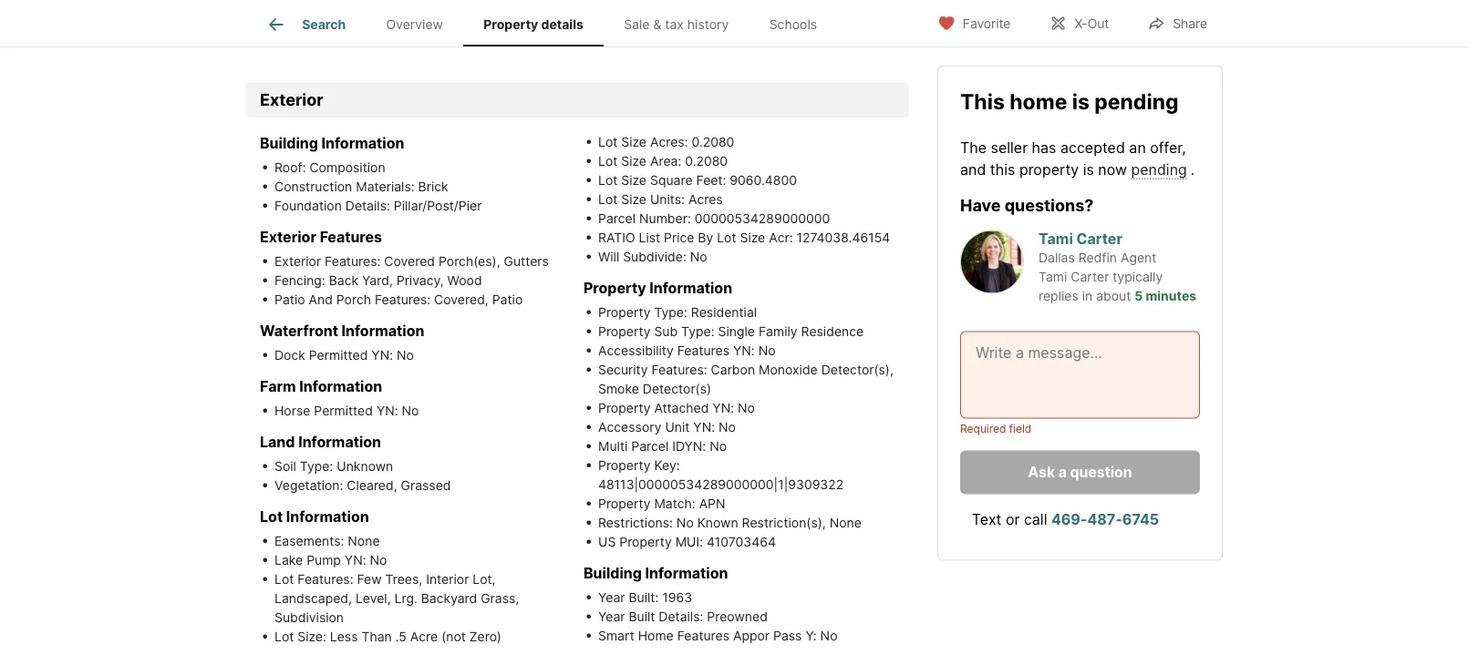 Task type: locate. For each thing, give the bounding box(es) containing it.
0 vertical spatial 0.2080
[[692, 135, 734, 150]]

features: up detector(s)
[[651, 362, 707, 378]]

exterior up fencing:
[[274, 254, 321, 269]]

yn: up "idyn:"
[[693, 420, 715, 435]]

2 vertical spatial type:
[[300, 459, 333, 475]]

pass
[[773, 629, 802, 644]]

0 vertical spatial features
[[320, 228, 382, 246]]

permitted inside waterfront information dock permitted yn: no
[[309, 348, 368, 363]]

permitted up farm information horse permitted yn: no
[[309, 348, 368, 363]]

0 vertical spatial type:
[[654, 305, 687, 321]]

mui:
[[675, 535, 703, 550]]

ratio
[[598, 230, 635, 246]]

0 horizontal spatial patio
[[274, 292, 305, 308]]

is right home at the right top
[[1072, 88, 1090, 114]]

level,
[[356, 591, 391, 607]]

0 vertical spatial building
[[260, 135, 318, 152]]

patio down fencing:
[[274, 292, 305, 308]]

1 vertical spatial features
[[677, 343, 730, 359]]

information for waterfront information dock permitted yn: no
[[342, 322, 424, 340]]

pending up 'an'
[[1095, 88, 1179, 114]]

exterior for exterior features exterior features: covered porch(es), gutters fencing: back yard, privacy, wood patio and porch features: covered, patio
[[260, 228, 316, 246]]

security
[[598, 362, 648, 378]]

tab list containing search
[[245, 0, 852, 47]]

no inside building information year built: 1963 year built details: preowned smart home features appor pass y: no
[[820, 629, 838, 644]]

tami
[[1039, 230, 1073, 248], [1039, 269, 1067, 285]]

tami up dallas
[[1039, 230, 1073, 248]]

pending
[[1095, 88, 1179, 114], [1131, 160, 1187, 178]]

information inside building information year built: 1963 year built details: preowned smart home features appor pass y: no
[[645, 565, 728, 583]]

1 vertical spatial building
[[584, 565, 642, 583]]

year up the smart
[[598, 610, 625, 625]]

yn: up farm information horse permitted yn: no
[[371, 348, 393, 363]]

carter inside tami carter dallas redfin agent
[[1076, 230, 1123, 248]]

1 vertical spatial room
[[598, 29, 633, 45]]

feet:
[[696, 173, 726, 188]]

yn: inside property information property type: residential property sub type: single family residence accessibility features yn: no
[[733, 343, 755, 359]]

permitted for waterfront
[[309, 348, 368, 363]]

details: down 1963
[[659, 610, 703, 625]]

2 vertical spatial exterior
[[274, 254, 321, 269]]

0 vertical spatial exterior
[[260, 90, 323, 110]]

information inside lot information easements: none lake pump yn: no
[[286, 508, 369, 526]]

information for farm information horse permitted yn: no
[[299, 378, 382, 396]]

0 vertical spatial parcel
[[598, 211, 636, 227]]

features up "back"
[[320, 228, 382, 246]]

&
[[653, 17, 662, 32]]

year left "built:"
[[598, 590, 625, 606]]

0 horizontal spatial details:
[[345, 198, 390, 214]]

type: up sub
[[654, 305, 687, 321]]

tami carter typically replies in about
[[1039, 269, 1163, 304]]

tami for tami carter typically replies in about
[[1039, 269, 1067, 285]]

1 year from the top
[[598, 590, 625, 606]]

composition
[[310, 160, 385, 176]]

yn: up unknown
[[377, 404, 398, 419]]

information inside land information soil type: unknown vegetation: cleared, grassed
[[298, 434, 381, 451]]

yn: down single
[[733, 343, 755, 359]]

out
[[1088, 16, 1109, 31]]

none right restriction(s),
[[830, 516, 862, 531]]

features inside property information property type: residential property sub type: single family residence accessibility features yn: no
[[677, 343, 730, 359]]

building up roof:
[[260, 135, 318, 152]]

minutes
[[1146, 288, 1197, 304]]

1 horizontal spatial building
[[584, 565, 642, 583]]

information for property information property type: residential property sub type: single family residence accessibility features yn: no
[[650, 280, 732, 297]]

features:
[[325, 254, 381, 269], [375, 292, 431, 308], [651, 362, 707, 378], [298, 572, 353, 588]]

this
[[960, 88, 1005, 114]]

question
[[1070, 463, 1132, 481]]

cleared,
[[347, 478, 397, 494]]

exterior features exterior features: covered porch(es), gutters fencing: back yard, privacy, wood patio and porch features: covered, patio
[[260, 228, 549, 308]]

no right the 'unit'
[[719, 420, 736, 435]]

information up unknown
[[298, 434, 381, 451]]

carter up in
[[1071, 269, 1109, 285]]

yn:
[[733, 343, 755, 359], [371, 348, 393, 363], [713, 401, 734, 416], [377, 404, 398, 419], [693, 420, 715, 435], [345, 553, 366, 569]]

type: right sub
[[681, 324, 715, 340]]

1 vertical spatial details:
[[659, 610, 703, 625]]

vegetation:
[[274, 478, 343, 494]]

area:
[[650, 154, 681, 169]]

carbon monoxide detector(s), smoke detector(s)
[[598, 362, 894, 397]]

no up mui:
[[677, 516, 694, 531]]

469-487-6745 link
[[1051, 511, 1159, 529]]

residence
[[801, 324, 864, 340]]

schools tab
[[749, 3, 837, 47]]

y:
[[806, 629, 817, 644]]

1 vertical spatial parcel
[[631, 439, 669, 455]]

carter for tami carter typically replies in about
[[1071, 269, 1109, 285]]

1 vertical spatial type:
[[681, 324, 715, 340]]

0 vertical spatial permitted
[[309, 348, 368, 363]]

carter inside tami carter typically replies in about
[[1071, 269, 1109, 285]]

no up land information soil type: unknown vegetation: cleared, grassed on the left
[[402, 404, 419, 419]]

no right y:
[[820, 629, 838, 644]]

favorite
[[963, 16, 1011, 31]]

detector(s),
[[821, 362, 894, 378]]

natural
[[484, 13, 527, 28]]

is down accepted
[[1083, 160, 1094, 178]]

no up the few
[[370, 553, 387, 569]]

information up composition
[[321, 135, 404, 152]]

an
[[1129, 138, 1146, 156]]

0 horizontal spatial none
[[348, 534, 380, 549]]

1 vertical spatial is
[[1083, 160, 1094, 178]]

list
[[639, 230, 660, 246]]

less
[[330, 630, 358, 645]]

building inside building information year built: 1963 year built details: preowned smart home features appor pass y: no
[[584, 565, 642, 583]]

information up easements:
[[286, 508, 369, 526]]

surface/non-
[[402, 13, 484, 28]]

call
[[1024, 511, 1047, 529]]

0.2080
[[692, 135, 734, 150], [685, 154, 728, 169]]

room length: 7.00 room width: 6.00
[[598, 10, 710, 45]]

carter
[[1076, 230, 1123, 248], [1071, 269, 1109, 285]]

information down porch
[[342, 322, 424, 340]]

property inside property details tab
[[484, 17, 538, 32]]

1 vertical spatial year
[[598, 610, 625, 625]]

lot inside lot information easements: none lake pump yn: no
[[260, 508, 283, 526]]

details: down the materials:
[[345, 198, 390, 214]]

landscaped,
[[274, 591, 352, 607]]

1 tami from the top
[[1039, 230, 1073, 248]]

0 vertical spatial tami
[[1039, 230, 1073, 248]]

1 vertical spatial none
[[348, 534, 380, 549]]

carter for tami carter dallas redfin agent
[[1076, 230, 1123, 248]]

type: up the vegetation:
[[300, 459, 333, 475]]

building down us
[[584, 565, 642, 583]]

48113|00000534289000000|1|9309322
[[598, 477, 844, 493]]

information inside building information roof: composition construction materials: brick foundation details: pillar/post/pier
[[321, 135, 404, 152]]

parcel up 'key:'
[[631, 439, 669, 455]]

dallas redfin agenttami carter image
[[960, 230, 1024, 294]]

replies
[[1039, 288, 1079, 304]]

2 tami from the top
[[1039, 269, 1067, 285]]

none
[[830, 516, 862, 531], [348, 534, 380, 549]]

tami down dallas
[[1039, 269, 1067, 285]]

type: for land
[[300, 459, 333, 475]]

information for lot information easements: none lake pump yn: no
[[286, 508, 369, 526]]

none up the few
[[348, 534, 380, 549]]

restrictions:
[[598, 516, 673, 531]]

building for building information roof: composition construction materials: brick foundation details: pillar/post/pier
[[260, 135, 318, 152]]

permitted inside farm information horse permitted yn: no
[[314, 404, 373, 419]]

5
[[1135, 288, 1143, 304]]

property details tab
[[463, 3, 604, 47]]

no inside lot information easements: none lake pump yn: no
[[370, 553, 387, 569]]

0 vertical spatial is
[[1072, 88, 1090, 114]]

1 vertical spatial carter
[[1071, 269, 1109, 285]]

no inside waterfront information dock permitted yn: no
[[397, 348, 414, 363]]

type: inside land information soil type: unknown vegetation: cleared, grassed
[[300, 459, 333, 475]]

yn: up the few
[[345, 553, 366, 569]]

1 vertical spatial 0.2080
[[685, 154, 728, 169]]

0 vertical spatial details:
[[345, 198, 390, 214]]

patio down gutters on the top of page
[[492, 292, 523, 308]]

lot,
[[473, 572, 496, 588]]

information up residential
[[650, 280, 732, 297]]

0 vertical spatial none
[[830, 516, 862, 531]]

room
[[598, 10, 633, 26], [598, 29, 633, 45]]

1 vertical spatial pending
[[1131, 160, 1187, 178]]

galley kitchen, solid surface/non-natural type
[[274, 13, 561, 28]]

features: up "back"
[[325, 254, 381, 269]]

1 horizontal spatial patio
[[492, 292, 523, 308]]

1 vertical spatial exterior
[[260, 228, 316, 246]]

exterior up roof:
[[260, 90, 323, 110]]

features up carbon
[[677, 343, 730, 359]]

has
[[1032, 138, 1056, 156]]

pending down offer,
[[1131, 160, 1187, 178]]

1 horizontal spatial details:
[[659, 610, 703, 625]]

year
[[598, 590, 625, 606], [598, 610, 625, 625]]

text
[[972, 511, 1002, 529]]

information down waterfront information dock permitted yn: no
[[299, 378, 382, 396]]

2 vertical spatial features
[[677, 629, 730, 644]]

is inside 'the seller has accepted an offer, and this property is now'
[[1083, 160, 1094, 178]]

required field
[[960, 422, 1032, 436]]

permitted right horse on the left
[[314, 404, 373, 419]]

1 vertical spatial permitted
[[314, 404, 373, 419]]

covered,
[[434, 292, 489, 308]]

information
[[321, 135, 404, 152], [650, 280, 732, 297], [342, 322, 424, 340], [299, 378, 382, 396], [298, 434, 381, 451], [286, 508, 369, 526], [645, 565, 728, 583]]

match:
[[654, 497, 696, 512]]

type:
[[654, 305, 687, 321], [681, 324, 715, 340], [300, 459, 333, 475]]

no down privacy,
[[397, 348, 414, 363]]

information inside property information property type: residential property sub type: single family residence accessibility features yn: no
[[650, 280, 732, 297]]

property information property type: residential property sub type: single family residence accessibility features yn: no
[[584, 280, 864, 359]]

1 horizontal spatial none
[[830, 516, 862, 531]]

no down the family
[[758, 343, 776, 359]]

0 vertical spatial year
[[598, 590, 625, 606]]

unknown
[[337, 459, 393, 475]]

exterior down foundation
[[260, 228, 316, 246]]

0 vertical spatial room
[[598, 10, 633, 26]]

field
[[1009, 422, 1032, 436]]

1 vertical spatial tami
[[1039, 269, 1067, 285]]

tab list
[[245, 0, 852, 47]]

size left area:
[[621, 154, 647, 169]]

2 room from the top
[[598, 29, 633, 45]]

known
[[697, 516, 738, 531]]

porch(es),
[[439, 254, 500, 269]]

0 vertical spatial carter
[[1076, 230, 1123, 248]]

0 horizontal spatial building
[[260, 135, 318, 152]]

exterior
[[260, 90, 323, 110], [260, 228, 316, 246], [274, 254, 321, 269]]

no down by
[[690, 249, 707, 265]]

favorite button
[[922, 4, 1026, 41]]

1 room from the top
[[598, 10, 633, 26]]

information up 1963
[[645, 565, 728, 583]]

pending link
[[1131, 160, 1187, 178]]

pump
[[307, 553, 341, 569]]

tami inside tami carter dallas redfin agent
[[1039, 230, 1073, 248]]

building inside building information roof: composition construction materials: brick foundation details: pillar/post/pier
[[260, 135, 318, 152]]

information for land information soil type: unknown vegetation: cleared, grassed
[[298, 434, 381, 451]]

parcel up ratio
[[598, 211, 636, 227]]

agent
[[1121, 250, 1157, 266]]

parcel
[[598, 211, 636, 227], [631, 439, 669, 455]]

features down preowned
[[677, 629, 730, 644]]

carbon
[[711, 362, 755, 378]]

tami inside tami carter typically replies in about
[[1039, 269, 1067, 285]]

width:
[[636, 29, 675, 45]]

size:
[[298, 630, 326, 645]]

room left "width:"
[[598, 29, 633, 45]]

accepted
[[1061, 138, 1125, 156]]

Write a message... text field
[[976, 342, 1185, 408]]

information inside waterfront information dock permitted yn: no
[[342, 322, 424, 340]]

information for building information roof: composition construction materials: brick foundation details: pillar/post/pier
[[321, 135, 404, 152]]

no inside the lot size acres: 0.2080 lot size area: 0.2080 lot size square feet: 9060.4800 lot size units: acres parcel number: 00000534289000000 ratio list price by lot size acr: 1274038.46154 will subdivide: no
[[690, 249, 707, 265]]

information inside farm information horse permitted yn: no
[[299, 378, 382, 396]]

family
[[759, 324, 798, 340]]

no
[[690, 249, 707, 265], [758, 343, 776, 359], [397, 348, 414, 363], [738, 401, 755, 416], [402, 404, 419, 419], [719, 420, 736, 435], [710, 439, 727, 455], [677, 516, 694, 531], [370, 553, 387, 569], [820, 629, 838, 644]]

carter up redfin
[[1076, 230, 1123, 248]]

subdivide:
[[623, 249, 686, 265]]

waterfront information dock permitted yn: no
[[260, 322, 424, 363]]

room left &
[[598, 10, 633, 26]]

features: down pump
[[298, 572, 353, 588]]

appor
[[733, 629, 770, 644]]

building
[[260, 135, 318, 152], [584, 565, 642, 583]]



Task type: vqa. For each thing, say whether or not it's contained in the screenshot.


Task type: describe. For each thing, give the bounding box(es) containing it.
parcel inside the lot size acres: 0.2080 lot size area: 0.2080 lot size square feet: 9060.4800 lot size units: acres parcel number: 00000534289000000 ratio list price by lot size acr: 1274038.46154 will subdivide: no
[[598, 211, 636, 227]]

sale & tax history tab
[[604, 3, 749, 47]]

redfin
[[1079, 250, 1117, 266]]

tami carter link
[[1039, 230, 1123, 248]]

length:
[[636, 10, 682, 26]]

share button
[[1132, 4, 1223, 41]]

2 patio from the left
[[492, 292, 523, 308]]

features inside building information year built: 1963 year built details: preowned smart home features appor pass y: no
[[677, 629, 730, 644]]

smoke
[[598, 382, 639, 397]]

and
[[309, 292, 333, 308]]

features: down privacy,
[[375, 292, 431, 308]]

kitchen,
[[315, 13, 365, 28]]

building information roof: composition construction materials: brick foundation details: pillar/post/pier
[[260, 135, 482, 214]]

single
[[718, 324, 755, 340]]

have questions?
[[960, 195, 1094, 215]]

construction
[[274, 179, 352, 195]]

smart
[[598, 629, 634, 644]]

horse
[[274, 404, 310, 419]]

few trees, interior lot, landscaped, level, lrg. backyard grass, subdivision
[[274, 572, 519, 626]]

materials:
[[356, 179, 415, 195]]

tami carter dallas redfin agent
[[1039, 230, 1157, 266]]

trees,
[[385, 572, 422, 588]]

1963
[[662, 590, 692, 606]]

none inside the property attached yn: no accessory unit yn: no multi parcel idyn: no property key: 48113|00000534289000000|1|9309322 property match: apn restrictions: no known restriction(s), none us property mui: 410703464
[[830, 516, 862, 531]]

type
[[531, 13, 561, 28]]

yn: inside waterfront information dock permitted yn: no
[[371, 348, 393, 363]]

0 vertical spatial pending
[[1095, 88, 1179, 114]]

9060.4800
[[730, 173, 797, 188]]

accessibility
[[598, 343, 674, 359]]

lake
[[274, 553, 303, 569]]

multi
[[598, 439, 628, 455]]

lot information easements: none lake pump yn: no
[[260, 508, 387, 569]]

key:
[[654, 458, 680, 474]]

privacy,
[[396, 273, 444, 289]]

preowned
[[707, 610, 768, 625]]

land information soil type: unknown vegetation: cleared, grassed
[[260, 434, 451, 494]]

brick
[[418, 179, 448, 195]]

size left the acres:
[[621, 135, 647, 150]]

6.00
[[679, 29, 705, 45]]

dock
[[274, 348, 305, 363]]

built
[[629, 610, 655, 625]]

permitted for farm
[[314, 404, 373, 419]]

x-out button
[[1034, 4, 1125, 41]]

share
[[1173, 16, 1207, 31]]

size left square
[[621, 173, 647, 188]]

and
[[960, 160, 986, 178]]

idyn:
[[672, 439, 706, 455]]

the
[[960, 138, 987, 156]]

410703464
[[707, 535, 776, 550]]

search link
[[266, 14, 346, 36]]

built:
[[629, 590, 659, 606]]

yn: down the carbon monoxide detector(s), smoke detector(s)
[[713, 401, 734, 416]]

subdivision
[[274, 611, 344, 626]]

offer,
[[1150, 138, 1186, 156]]

x-out
[[1075, 16, 1109, 31]]

pillar/post/pier
[[394, 198, 482, 214]]

units:
[[650, 192, 685, 207]]

no right "idyn:"
[[710, 439, 727, 455]]

exterior for exterior
[[260, 90, 323, 110]]

building for building information year built: 1963 year built details: preowned smart home features appor pass y: no
[[584, 565, 642, 583]]

accessory
[[598, 420, 662, 435]]

1 patio from the left
[[274, 292, 305, 308]]

yn: inside farm information horse permitted yn: no
[[377, 404, 398, 419]]

interior
[[426, 572, 469, 588]]

detector(s)
[[643, 382, 711, 397]]

solid
[[368, 13, 398, 28]]

property
[[1019, 160, 1079, 178]]

dallas
[[1039, 250, 1075, 266]]

parcel inside the property attached yn: no accessory unit yn: no multi parcel idyn: no property key: 48113|00000534289000000|1|9309322 property match: apn restrictions: no known restriction(s), none us property mui: 410703464
[[631, 439, 669, 455]]

easements:
[[274, 534, 344, 549]]

attached
[[654, 401, 709, 416]]

fencing:
[[274, 273, 325, 289]]

5 minutes
[[1135, 288, 1197, 304]]

security features:
[[598, 362, 711, 378]]

overview tab
[[366, 3, 463, 47]]

size down the 00000534289000000
[[740, 230, 765, 246]]

home
[[638, 629, 674, 644]]

none inside lot information easements: none lake pump yn: no
[[348, 534, 380, 549]]

sub
[[654, 324, 678, 340]]

size left units:
[[621, 192, 647, 207]]

zero)
[[469, 630, 502, 645]]

by
[[698, 230, 713, 246]]

no down the carbon monoxide detector(s), smoke detector(s)
[[738, 401, 755, 416]]

00000534289000000
[[695, 211, 830, 227]]

469-
[[1051, 511, 1087, 529]]

no inside property information property type: residential property sub type: single family residence accessibility features yn: no
[[758, 343, 776, 359]]

acr:
[[769, 230, 793, 246]]

the seller has accepted an offer, and this property is now
[[960, 138, 1186, 178]]

land
[[260, 434, 295, 451]]

2 year from the top
[[598, 610, 625, 625]]

square
[[650, 173, 693, 188]]

type: for property
[[654, 305, 687, 321]]

this home is pending
[[960, 88, 1179, 114]]

acres
[[688, 192, 723, 207]]

.
[[1191, 160, 1195, 178]]

ask
[[1028, 463, 1055, 481]]

overview
[[386, 17, 443, 32]]

monoxide
[[759, 362, 818, 378]]

no inside farm information horse permitted yn: no
[[402, 404, 419, 419]]

features inside exterior features exterior features: covered porch(es), gutters fencing: back yard, privacy, wood patio and porch features: covered, patio
[[320, 228, 382, 246]]

lrg.
[[394, 591, 417, 607]]

porch
[[336, 292, 371, 308]]

search
[[302, 17, 346, 32]]

us
[[598, 535, 616, 550]]

information for building information year built: 1963 year built details: preowned smart home features appor pass y: no
[[645, 565, 728, 583]]

tax
[[665, 17, 684, 32]]

acres:
[[650, 135, 688, 150]]

wood
[[447, 273, 482, 289]]

yn: inside lot information easements: none lake pump yn: no
[[345, 553, 366, 569]]

tami for tami carter dallas redfin agent
[[1039, 230, 1073, 248]]

(not
[[442, 630, 466, 645]]

number:
[[639, 211, 691, 227]]

required
[[960, 422, 1006, 436]]

6745
[[1122, 511, 1159, 529]]

galley
[[274, 13, 312, 28]]

property attached yn: no accessory unit yn: no multi parcel idyn: no property key: 48113|00000534289000000|1|9309322 property match: apn restrictions: no known restriction(s), none us property mui: 410703464
[[598, 401, 862, 550]]

details: inside building information roof: composition construction materials: brick foundation details: pillar/post/pier
[[345, 198, 390, 214]]

details: inside building information year built: 1963 year built details: preowned smart home features appor pass y: no
[[659, 610, 703, 625]]

487-
[[1087, 511, 1122, 529]]

unit
[[665, 420, 690, 435]]



